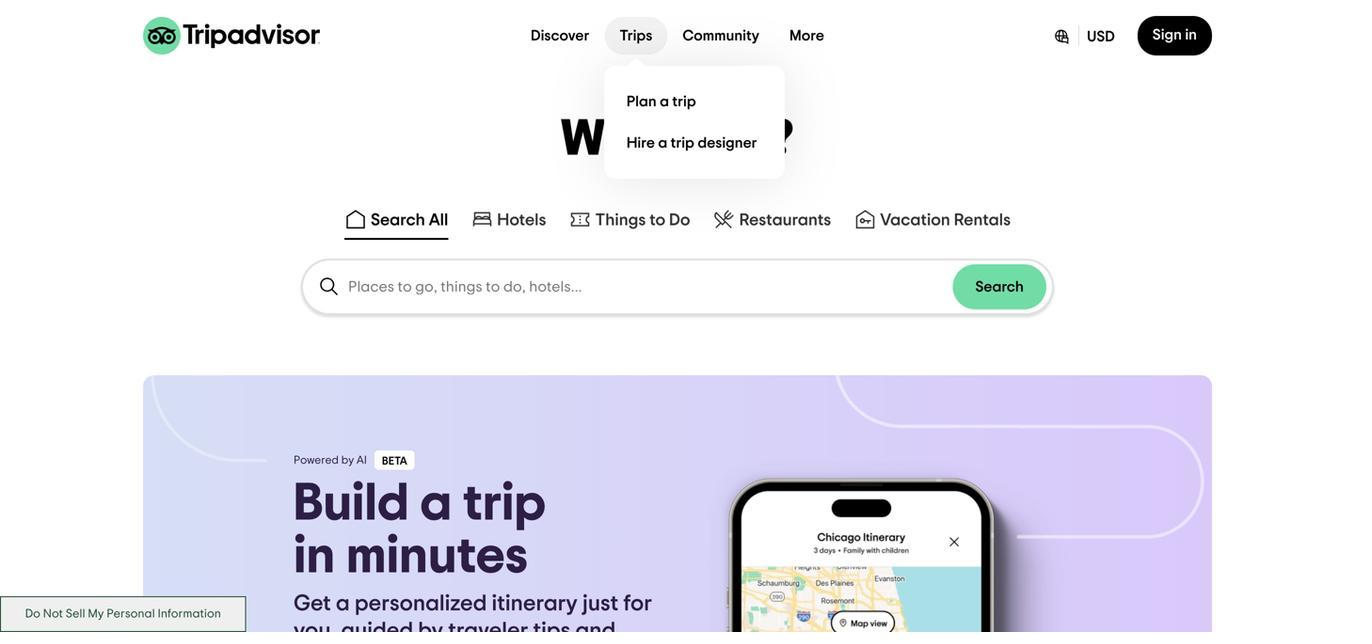 Task type: vqa. For each thing, say whether or not it's contained in the screenshot.
the Things to Do button
yes



Task type: locate. For each thing, give the bounding box(es) containing it.
search image
[[318, 276, 341, 299]]

1 horizontal spatial by
[[418, 621, 444, 633]]

0 vertical spatial by
[[341, 455, 354, 466]]

more button
[[775, 17, 840, 55]]

do left not
[[25, 609, 40, 620]]

0 vertical spatial in
[[1186, 27, 1198, 42]]

do right to
[[670, 212, 691, 229]]

hotels button
[[467, 204, 550, 240]]

usd button
[[1038, 16, 1131, 56]]

plan
[[627, 94, 657, 109]]

hotels
[[497, 212, 547, 229]]

in right sign
[[1186, 27, 1198, 42]]

0 vertical spatial search
[[371, 212, 426, 229]]

information
[[158, 609, 221, 620]]

restaurants
[[740, 212, 832, 229]]

to
[[650, 212, 666, 229]]

search
[[371, 212, 426, 229], [976, 280, 1025, 295]]

do not sell my personal information button
[[0, 597, 246, 633]]

0 vertical spatial do
[[670, 212, 691, 229]]

minutes
[[346, 531, 528, 583]]

search left all
[[371, 212, 426, 229]]

search inside 'search all' button
[[371, 212, 426, 229]]

search down rentals
[[976, 280, 1025, 295]]

ai
[[357, 455, 367, 466]]

tips
[[533, 621, 571, 633]]

1 vertical spatial do
[[25, 609, 40, 620]]

designer
[[698, 136, 758, 151]]

a inside get a personalized itinerary just for you, guided by traveler tips an
[[336, 593, 350, 616]]

1 horizontal spatial do
[[670, 212, 691, 229]]

1 vertical spatial in
[[294, 531, 335, 583]]

trip
[[673, 94, 697, 109], [671, 136, 695, 151], [463, 478, 546, 531]]

to?
[[723, 114, 795, 165]]

tab list
[[0, 201, 1356, 244]]

trips
[[620, 28, 653, 43]]

1 horizontal spatial in
[[1186, 27, 1198, 42]]

trip inside build a trip in minutes
[[463, 478, 546, 531]]

sign in
[[1153, 27, 1198, 42]]

vacation rentals button
[[851, 204, 1015, 240]]

powered by ai
[[294, 455, 367, 466]]

a right get
[[336, 593, 350, 616]]

menu
[[604, 66, 785, 179]]

things to do
[[596, 212, 691, 229]]

search button
[[953, 265, 1047, 310]]

0 vertical spatial trip
[[673, 94, 697, 109]]

1 vertical spatial search
[[976, 280, 1025, 295]]

by
[[341, 455, 354, 466], [418, 621, 444, 633]]

community
[[683, 28, 760, 43]]

1 vertical spatial trip
[[671, 136, 695, 151]]

rentals
[[955, 212, 1011, 229]]

a for plan
[[660, 94, 669, 109]]

plan a trip
[[627, 94, 697, 109]]

in
[[1186, 27, 1198, 42], [294, 531, 335, 583]]

a
[[660, 94, 669, 109], [659, 136, 668, 151], [420, 478, 452, 531], [336, 593, 350, 616]]

a inside build a trip in minutes
[[420, 478, 452, 531]]

restaurants link
[[713, 208, 832, 231]]

a right build
[[420, 478, 452, 531]]

search inside search "button"
[[976, 280, 1025, 295]]

do
[[670, 212, 691, 229], [25, 609, 40, 620]]

1 vertical spatial by
[[418, 621, 444, 633]]

a for hire
[[659, 136, 668, 151]]

in up get
[[294, 531, 335, 583]]

1 horizontal spatial search
[[976, 280, 1025, 295]]

trip for hire a trip designer
[[671, 136, 695, 151]]

things
[[596, 212, 646, 229]]

search all button
[[341, 204, 452, 240]]

things to do button
[[565, 204, 695, 240]]

hire a trip designer
[[627, 136, 758, 151]]

search search field containing search
[[303, 261, 1053, 314]]

a right plan
[[660, 94, 669, 109]]

0 horizontal spatial search
[[371, 212, 426, 229]]

trips button
[[605, 17, 668, 55]]

get a personalized itinerary just for you, guided by traveler tips an
[[294, 593, 653, 633]]

in inside the sign in link
[[1186, 27, 1198, 42]]

Search search field
[[303, 261, 1053, 314], [348, 279, 953, 296]]

by down the "personalized"
[[418, 621, 444, 633]]

0 horizontal spatial by
[[341, 455, 354, 466]]

a right hire
[[659, 136, 668, 151]]

by left ai
[[341, 455, 354, 466]]

itinerary
[[492, 593, 578, 616]]

search for search all
[[371, 212, 426, 229]]

0 horizontal spatial in
[[294, 531, 335, 583]]

trip for build a trip in minutes
[[463, 478, 546, 531]]

2 vertical spatial trip
[[463, 478, 546, 531]]



Task type: describe. For each thing, give the bounding box(es) containing it.
where to?
[[561, 114, 795, 165]]

trip for plan a trip
[[673, 94, 697, 109]]

a for get
[[336, 593, 350, 616]]

hire
[[627, 136, 655, 151]]

vacation rentals
[[881, 212, 1011, 229]]

get
[[294, 593, 331, 616]]

search all
[[371, 212, 448, 229]]

where
[[561, 114, 713, 165]]

all
[[429, 212, 448, 229]]

powered
[[294, 455, 339, 466]]

you,
[[294, 621, 337, 633]]

things to do link
[[569, 208, 691, 231]]

not
[[43, 609, 63, 620]]

sell
[[66, 609, 85, 620]]

plan a trip link
[[619, 81, 770, 122]]

restaurants button
[[710, 204, 835, 240]]

hotels link
[[471, 208, 547, 231]]

by inside get a personalized itinerary just for you, guided by traveler tips an
[[418, 621, 444, 633]]

in inside build a trip in minutes
[[294, 531, 335, 583]]

build
[[294, 478, 409, 531]]

tripadvisor image
[[143, 17, 320, 55]]

my
[[88, 609, 104, 620]]

hire a trip designer link
[[619, 122, 770, 164]]

personal
[[107, 609, 155, 620]]

do not sell my personal information
[[25, 609, 221, 620]]

just
[[583, 593, 619, 616]]

do inside tab list
[[670, 212, 691, 229]]

for
[[624, 593, 653, 616]]

sign in link
[[1138, 16, 1213, 56]]

vacation
[[881, 212, 951, 229]]

search for search
[[976, 280, 1025, 295]]

more
[[790, 28, 825, 43]]

0 horizontal spatial do
[[25, 609, 40, 620]]

guided
[[341, 621, 414, 633]]

build a trip in minutes
[[294, 478, 546, 583]]

tab list containing search all
[[0, 201, 1356, 244]]

a for build
[[420, 478, 452, 531]]

discover
[[531, 28, 590, 43]]

vacation rentals link
[[854, 208, 1011, 231]]

beta
[[382, 456, 407, 468]]

traveler
[[448, 621, 529, 633]]

sign
[[1153, 27, 1183, 42]]

personalized
[[355, 593, 487, 616]]

community button
[[668, 17, 775, 55]]

menu containing plan a trip
[[604, 66, 785, 179]]

discover button
[[516, 17, 605, 55]]

usd
[[1088, 29, 1116, 44]]



